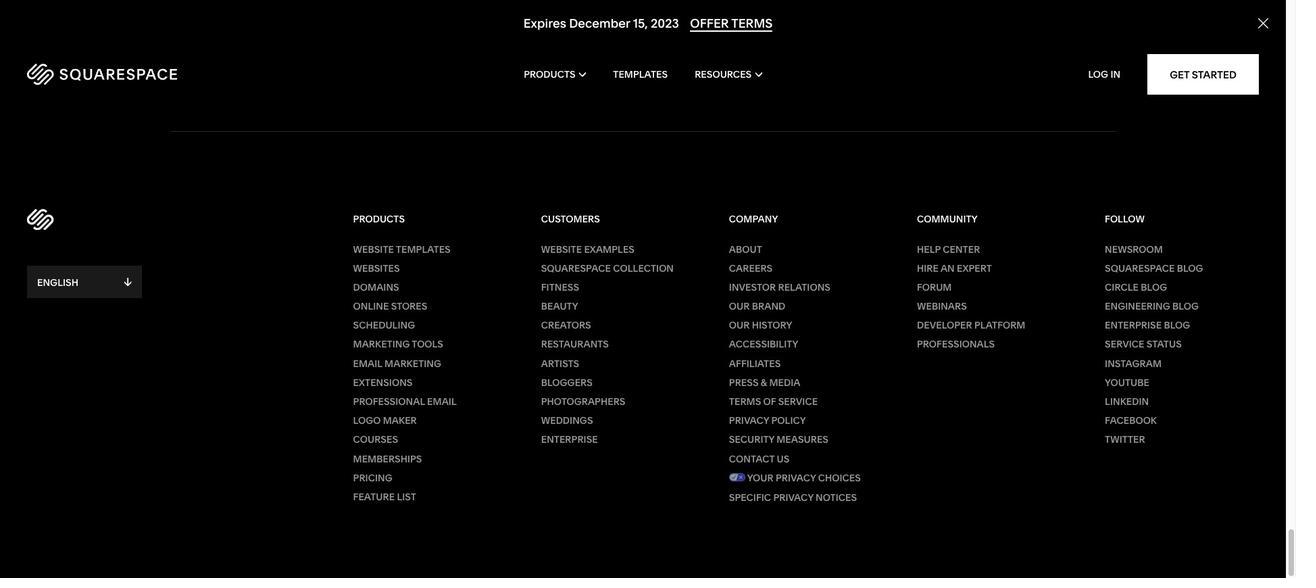 Task type: describe. For each thing, give the bounding box(es) containing it.
our history
[[730, 319, 793, 332]]

extensions
[[353, 377, 413, 389]]

email marketing link
[[353, 357, 507, 370]]

blog for circle blog
[[1142, 281, 1168, 293]]

resources
[[695, 68, 752, 80]]

webinars
[[918, 300, 968, 312]]

products inside "button"
[[524, 68, 576, 80]]

websites link
[[353, 262, 507, 274]]

enterprise link
[[541, 434, 696, 446]]

weddings link
[[541, 415, 696, 427]]

brand
[[752, 300, 786, 312]]

restaurants link
[[541, 338, 696, 351]]

our history link
[[730, 319, 884, 332]]

your
[[748, 472, 774, 484]]

website examples
[[541, 243, 635, 255]]

professionals
[[918, 338, 995, 351]]

press & media
[[730, 377, 801, 389]]

2023
[[651, 16, 680, 31]]

store.
[[501, 47, 574, 80]]

circle blog link
[[1106, 281, 1260, 294]]

log
[[1089, 68, 1109, 80]]

maker
[[383, 415, 417, 427]]

offer terms
[[691, 16, 773, 31]]

professionals link
[[918, 338, 1072, 351]]

website examples link
[[541, 243, 696, 255]]

0 horizontal spatial email
[[353, 357, 383, 370]]

resources button
[[695, 47, 763, 101]]

privacy for your
[[776, 472, 816, 484]]

enterprise for enterprise link
[[541, 434, 598, 446]]

artists
[[541, 357, 580, 370]]

platform
[[975, 319, 1026, 332]]

an
[[941, 262, 955, 274]]

log             in
[[1089, 68, 1121, 80]]

our brand link
[[730, 300, 884, 313]]

in
[[1111, 68, 1121, 80]]

engineering
[[1106, 300, 1171, 312]]

policy
[[772, 415, 806, 427]]

blog for engineering blog
[[1173, 300, 1200, 312]]

domains
[[353, 281, 399, 293]]

media
[[770, 377, 801, 389]]

logo
[[353, 415, 381, 427]]

press & media link
[[730, 377, 884, 389]]

webinars link
[[918, 300, 1072, 313]]

extensions link
[[353, 377, 507, 389]]

facebook
[[1106, 415, 1158, 427]]

email marketing
[[353, 357, 442, 370]]

engineering blog link
[[1106, 300, 1260, 313]]

1 squarespace logo link from the top
[[27, 64, 274, 85]]

creators
[[541, 319, 591, 332]]

your privacy choices link
[[730, 472, 884, 492]]

courses link
[[353, 434, 507, 446]]

1 vertical spatial marketing
[[385, 357, 442, 370]]

measures
[[777, 434, 829, 446]]

privacy policy link
[[730, 415, 884, 427]]

all‑in‑one
[[422, 20, 545, 53]]

investor relations
[[730, 281, 831, 293]]

to
[[170, 47, 196, 80]]

engineering blog
[[1106, 300, 1200, 312]]

circle blog
[[1106, 281, 1168, 293]]

scheduling link
[[353, 319, 507, 332]]

1 vertical spatial products
[[353, 213, 405, 225]]

courses
[[353, 434, 398, 446]]

investor
[[730, 281, 776, 293]]

contact us link
[[730, 453, 884, 465]]

build
[[203, 47, 267, 80]]

online
[[415, 47, 495, 80]]

beauty
[[541, 300, 579, 312]]

pricing link
[[353, 472, 507, 484]]

the
[[374, 20, 416, 53]]

1 horizontal spatial templates
[[613, 68, 668, 80]]

1 vertical spatial templates
[[396, 243, 451, 255]]

feature list
[[353, 491, 416, 503]]

website for website examples
[[541, 243, 582, 255]]

logo maker
[[353, 415, 417, 427]]

twitter
[[1106, 434, 1146, 446]]

stores
[[391, 300, 428, 312]]

squarespace collection link
[[541, 262, 696, 274]]

squarespace for squarespace blog
[[1106, 262, 1175, 274]]

terms of service
[[730, 396, 818, 408]]

list
[[397, 491, 416, 503]]

status
[[1147, 338, 1183, 351]]

website templates
[[353, 243, 451, 255]]

squarespace for squarespace is the all‑in‑one platform to build a beautiful online store.
[[170, 20, 340, 53]]

squarespace is the all‑in‑one platform to build a beautiful online store.
[[170, 20, 661, 80]]

↓
[[124, 275, 132, 288]]

specific privacy notices
[[730, 492, 857, 504]]

linkedin
[[1106, 396, 1150, 408]]

get
[[1171, 68, 1190, 81]]

developer platform
[[918, 319, 1026, 332]]

specific
[[730, 492, 772, 504]]

hire an expert
[[918, 262, 993, 274]]

about link
[[730, 243, 884, 255]]

1 vertical spatial terms
[[730, 396, 762, 408]]



Task type: locate. For each thing, give the bounding box(es) containing it.
online stores
[[353, 300, 428, 312]]

1 vertical spatial privacy
[[776, 472, 816, 484]]

squarespace for squarespace collection
[[541, 262, 611, 274]]

1 horizontal spatial products
[[524, 68, 576, 80]]

0 vertical spatial terms
[[732, 16, 773, 31]]

1 vertical spatial service
[[779, 396, 818, 408]]

1 website from the left
[[353, 243, 394, 255]]

1 horizontal spatial squarespace
[[541, 262, 611, 274]]

accessibility link
[[730, 338, 884, 351]]

1 vertical spatial our
[[730, 319, 750, 332]]

twitter link
[[1106, 434, 1260, 446]]

email up extensions
[[353, 357, 383, 370]]

0 vertical spatial templates
[[613, 68, 668, 80]]

our for our history
[[730, 319, 750, 332]]

squarespace blog
[[1106, 262, 1204, 274]]

products button
[[524, 47, 586, 101]]

1 vertical spatial squarespace logo link
[[27, 206, 353, 233]]

blog down newsroom link
[[1178, 262, 1204, 274]]

us state privacy opt-out icon image
[[730, 473, 746, 481]]

0 vertical spatial service
[[1106, 338, 1145, 351]]

linkedin link
[[1106, 396, 1260, 408]]

products
[[524, 68, 576, 80], [353, 213, 405, 225]]

blog for squarespace blog
[[1178, 262, 1204, 274]]

1 our from the top
[[730, 300, 750, 312]]

templates link
[[613, 47, 668, 101]]

newsroom
[[1106, 243, 1164, 255]]

squarespace
[[170, 20, 340, 53], [541, 262, 611, 274], [1106, 262, 1175, 274]]

offer terms link
[[691, 16, 773, 32]]

careers link
[[730, 262, 884, 274]]

contact us
[[730, 453, 790, 465]]

0 horizontal spatial templates
[[396, 243, 451, 255]]

security measures link
[[730, 434, 884, 446]]

2 squarespace logo image from the top
[[27, 209, 54, 230]]

security measures
[[730, 434, 829, 446]]

website for website templates
[[353, 243, 394, 255]]

2 vertical spatial privacy
[[774, 492, 814, 504]]

log             in link
[[1089, 68, 1121, 80]]

2 our from the top
[[730, 319, 750, 332]]

squarespace logo link
[[27, 64, 274, 85], [27, 206, 353, 233]]

squarespace collection
[[541, 262, 674, 274]]

terms down press
[[730, 396, 762, 408]]

templates up websites link
[[396, 243, 451, 255]]

restaurants
[[541, 338, 609, 351]]

0 horizontal spatial products
[[353, 213, 405, 225]]

products up website templates
[[353, 213, 405, 225]]

15,
[[633, 16, 648, 31]]

0 horizontal spatial website
[[353, 243, 394, 255]]

0 vertical spatial privacy
[[730, 415, 770, 427]]

our brand
[[730, 300, 786, 312]]

blog inside 'link'
[[1142, 281, 1168, 293]]

blog for enterprise blog
[[1165, 319, 1191, 332]]

website down "customers"
[[541, 243, 582, 255]]

squarespace is the all‑in‑one platform to build a beautiful online store. main content
[[0, 0, 1297, 132]]

websites
[[353, 262, 400, 274]]

affiliates link
[[730, 357, 884, 370]]

beauty link
[[541, 300, 696, 313]]

center
[[943, 243, 981, 255]]

privacy
[[730, 415, 770, 427], [776, 472, 816, 484], [774, 492, 814, 504]]

facebook link
[[1106, 415, 1260, 427]]

0 vertical spatial products
[[524, 68, 576, 80]]

investor relations link
[[730, 281, 884, 294]]

contact
[[730, 453, 775, 465]]

enterprise blog
[[1106, 319, 1191, 332]]

marketing tools link
[[353, 338, 507, 351]]

professional email link
[[353, 396, 507, 408]]

1 horizontal spatial service
[[1106, 338, 1145, 351]]

1 vertical spatial enterprise
[[541, 434, 598, 446]]

2 squarespace logo link from the top
[[27, 206, 353, 233]]

our down our brand
[[730, 319, 750, 332]]

tools
[[412, 338, 444, 351]]

weddings
[[541, 415, 593, 427]]

photographers
[[541, 396, 626, 408]]

marketing down scheduling
[[353, 338, 410, 351]]

logo maker link
[[353, 415, 507, 427]]

of
[[764, 396, 777, 408]]

youtube link
[[1106, 377, 1260, 389]]

service down 'press & media' link
[[779, 396, 818, 408]]

2 website from the left
[[541, 243, 582, 255]]

products down expires
[[524, 68, 576, 80]]

0 horizontal spatial enterprise
[[541, 434, 598, 446]]

december
[[569, 16, 631, 31]]

professional email
[[353, 396, 457, 408]]

templates
[[613, 68, 668, 80], [396, 243, 451, 255]]

expert
[[958, 262, 993, 274]]

email down extensions 'link'
[[427, 396, 457, 408]]

artists link
[[541, 357, 696, 370]]

affiliates
[[730, 357, 781, 370]]

blog down circle blog 'link'
[[1173, 300, 1200, 312]]

1 squarespace logo image from the top
[[27, 64, 177, 85]]

forum link
[[918, 281, 1072, 294]]

beautiful
[[295, 47, 409, 80]]

our for our brand
[[730, 300, 750, 312]]

2 horizontal spatial squarespace
[[1106, 262, 1175, 274]]

circle
[[1106, 281, 1139, 293]]

blog down squarespace blog
[[1142, 281, 1168, 293]]

website templates link
[[353, 243, 507, 255]]

0 vertical spatial marketing
[[353, 338, 410, 351]]

marketing
[[353, 338, 410, 351], [385, 357, 442, 370]]

squarespace logo image
[[27, 64, 177, 85], [27, 209, 54, 230]]

0 vertical spatial enterprise
[[1106, 319, 1162, 332]]

bloggers
[[541, 377, 593, 389]]

customers
[[541, 213, 600, 225]]

offer
[[691, 16, 729, 31]]

enterprise down engineering
[[1106, 319, 1162, 332]]

relations
[[779, 281, 831, 293]]

notices
[[816, 492, 857, 504]]

1 horizontal spatial email
[[427, 396, 457, 408]]

privacy for specific
[[774, 492, 814, 504]]

privacy down your privacy choices at the bottom
[[774, 492, 814, 504]]

terms of service link
[[730, 396, 884, 408]]

help center link
[[918, 243, 1072, 255]]

your privacy choices
[[746, 472, 861, 484]]

history
[[752, 319, 793, 332]]

security
[[730, 434, 775, 446]]

0 vertical spatial squarespace logo image
[[27, 64, 177, 85]]

terms right offer at the top right of the page
[[732, 16, 773, 31]]

domains link
[[353, 281, 507, 294]]

0 vertical spatial squarespace logo link
[[27, 64, 274, 85]]

memberships
[[353, 453, 422, 465]]

terms inside squarespace is the all‑in‑one platform to build a beautiful online store. "main content"
[[732, 16, 773, 31]]

enterprise
[[1106, 319, 1162, 332], [541, 434, 598, 446]]

0 horizontal spatial squarespace
[[170, 20, 340, 53]]

0 horizontal spatial service
[[779, 396, 818, 408]]

enterprise down weddings
[[541, 434, 598, 446]]

templates down 15,
[[613, 68, 668, 80]]

1 vertical spatial email
[[427, 396, 457, 408]]

company
[[730, 213, 779, 225]]

privacy up specific privacy notices
[[776, 472, 816, 484]]

0 vertical spatial our
[[730, 300, 750, 312]]

marketing down tools
[[385, 357, 442, 370]]

squarespace inside squarespace is the all‑in‑one platform to build a beautiful online store.
[[170, 20, 340, 53]]

bloggers link
[[541, 377, 696, 389]]

service up instagram
[[1106, 338, 1145, 351]]

0 vertical spatial email
[[353, 357, 383, 370]]

1 horizontal spatial website
[[541, 243, 582, 255]]

blog
[[1178, 262, 1204, 274], [1142, 281, 1168, 293], [1173, 300, 1200, 312], [1165, 319, 1191, 332]]

help
[[918, 243, 941, 255]]

privacy policy
[[730, 415, 806, 427]]

help center
[[918, 243, 981, 255]]

&
[[761, 377, 768, 389]]

a
[[274, 47, 289, 80]]

privacy up security
[[730, 415, 770, 427]]

fitness
[[541, 281, 580, 293]]

website up websites
[[353, 243, 394, 255]]

our down investor
[[730, 300, 750, 312]]

follow
[[1106, 213, 1146, 225]]

1 vertical spatial squarespace logo image
[[27, 209, 54, 230]]

expires december 15, 2023
[[524, 16, 680, 31]]

collection
[[613, 262, 674, 274]]

1 horizontal spatial enterprise
[[1106, 319, 1162, 332]]

examples
[[585, 243, 635, 255]]

blog down engineering blog link
[[1165, 319, 1191, 332]]

professional
[[353, 396, 425, 408]]

enterprise for enterprise blog
[[1106, 319, 1162, 332]]

accessibility
[[730, 338, 799, 351]]



Task type: vqa. For each thing, say whether or not it's contained in the screenshot.
press
yes



